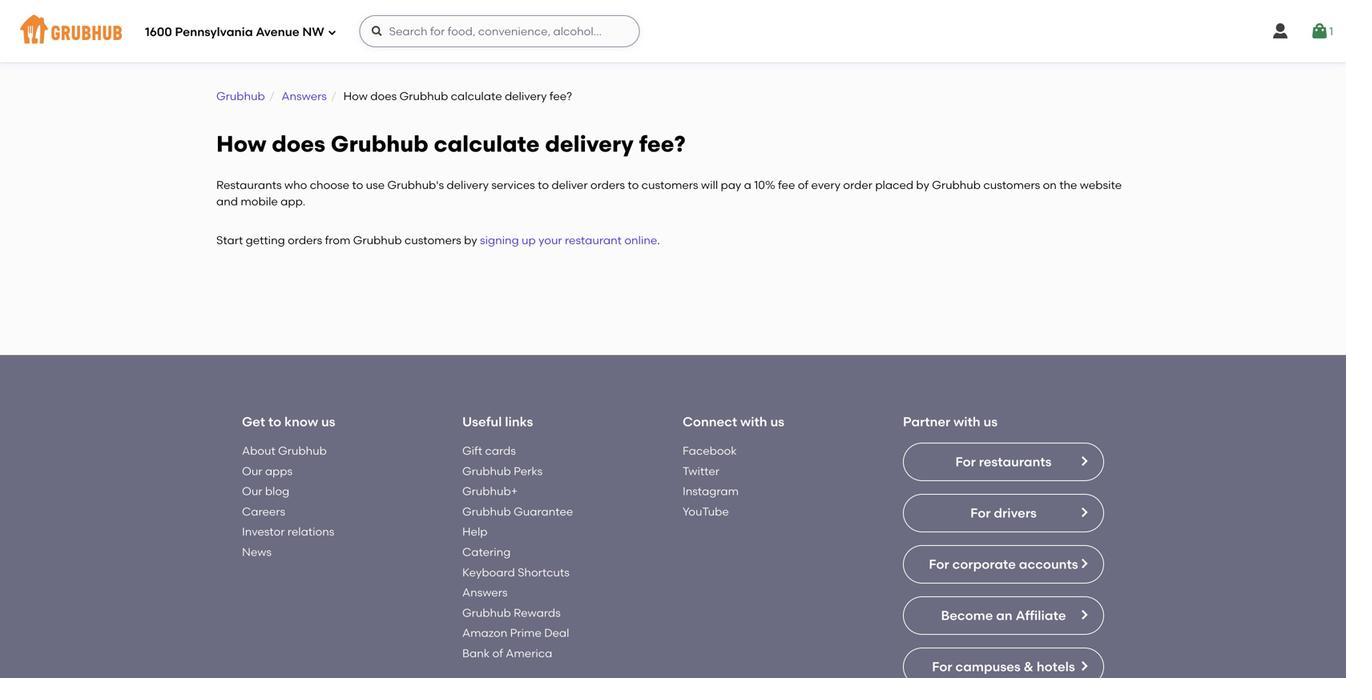 Task type: vqa. For each thing, say whether or not it's contained in the screenshot.
Breakfast, button
no



Task type: locate. For each thing, give the bounding box(es) containing it.
3 right image from the top
[[1078, 558, 1091, 571]]

1 horizontal spatial with
[[954, 414, 981, 430]]

placed
[[875, 178, 914, 192]]

of for every
[[798, 178, 809, 192]]

1 horizontal spatial by
[[916, 178, 930, 192]]

1 horizontal spatial us
[[770, 414, 785, 430]]

rewards
[[514, 607, 561, 620]]

for down partner with us
[[956, 454, 976, 470]]

right image inside for drivers link
[[1078, 507, 1091, 519]]

help
[[462, 525, 488, 539]]

1 vertical spatial answers
[[462, 586, 508, 600]]

1 with from the left
[[740, 414, 767, 430]]

1 our from the top
[[242, 465, 262, 478]]

with right the partner
[[954, 414, 981, 430]]

gift
[[462, 444, 482, 458]]

us
[[321, 414, 335, 430], [770, 414, 785, 430], [984, 414, 998, 430]]

our down "about"
[[242, 465, 262, 478]]

start
[[216, 234, 243, 247]]

right image inside for restaurants link
[[1078, 455, 1091, 468]]

who
[[284, 178, 307, 192]]

2 us from the left
[[770, 414, 785, 430]]

answers link down 'keyboard'
[[462, 586, 508, 600]]

your
[[539, 234, 562, 247]]

of right fee
[[798, 178, 809, 192]]

1 vertical spatial answers link
[[462, 586, 508, 600]]

services
[[492, 178, 535, 192]]

1 horizontal spatial customers
[[642, 178, 698, 192]]

1 vertical spatial how
[[216, 130, 266, 157]]

orders left from
[[288, 234, 322, 247]]

careers
[[242, 505, 285, 519]]

1 horizontal spatial orders
[[590, 178, 625, 192]]

every
[[811, 178, 841, 192]]

0 horizontal spatial answers link
[[282, 89, 327, 103]]

delivery left services
[[447, 178, 489, 192]]

of
[[798, 178, 809, 192], [492, 647, 503, 661]]

of inside restaurants who choose to use grubhub's delivery services to deliver orders to customers will pay a 10% fee of every order placed by grubhub customers on the website and mobile app.
[[798, 178, 809, 192]]

for for for corporate accounts
[[929, 557, 949, 573]]

4 right image from the top
[[1078, 609, 1091, 622]]

1 horizontal spatial fee?
[[639, 130, 686, 157]]

of right bank
[[492, 647, 503, 661]]

apps
[[265, 465, 293, 478]]

our
[[242, 465, 262, 478], [242, 485, 262, 499]]

how
[[343, 89, 368, 103], [216, 130, 266, 157]]

news link
[[242, 546, 272, 559]]

campuses
[[956, 659, 1021, 675]]

pennsylvania
[[175, 25, 253, 39]]

us right know
[[321, 414, 335, 430]]

facebook link
[[683, 444, 737, 458]]

by left signing
[[464, 234, 477, 247]]

for
[[956, 454, 976, 470], [971, 506, 991, 521], [929, 557, 949, 573], [932, 659, 953, 675]]

restaurants
[[216, 178, 282, 192]]

twitter
[[683, 465, 720, 478]]

0 vertical spatial answers link
[[282, 89, 327, 103]]

1 horizontal spatial how
[[343, 89, 368, 103]]

delivery inside restaurants who choose to use grubhub's delivery services to deliver orders to customers will pay a 10% fee of every order placed by grubhub customers on the website and mobile app.
[[447, 178, 489, 192]]

3 us from the left
[[984, 414, 998, 430]]

signing up your restaurant online link
[[480, 234, 657, 247]]

calculate up services
[[434, 130, 540, 157]]

1 horizontal spatial of
[[798, 178, 809, 192]]

0 vertical spatial of
[[798, 178, 809, 192]]

svg image
[[1271, 22, 1290, 41], [371, 25, 384, 38], [327, 28, 337, 37]]

of inside gift cards grubhub perks grubhub+ grubhub guarantee help catering keyboard shortcuts answers grubhub rewards amazon prime deal bank of america
[[492, 647, 503, 661]]

right image inside the become an affiliate 'link'
[[1078, 609, 1091, 622]]

right image
[[1078, 660, 1091, 673]]

how does grubhub calculate delivery fee? up grubhub's at top left
[[216, 130, 686, 157]]

0 vertical spatial does
[[370, 89, 397, 103]]

1 horizontal spatial svg image
[[371, 25, 384, 38]]

keyboard shortcuts link
[[462, 566, 570, 580]]

answers right grubhub link
[[282, 89, 327, 103]]

with
[[740, 414, 767, 430], [954, 414, 981, 430]]

0 vertical spatial how does grubhub calculate delivery fee?
[[343, 89, 572, 103]]

useful links
[[462, 414, 533, 430]]

calculate
[[451, 89, 502, 103], [434, 130, 540, 157]]

delivery up deliver
[[545, 130, 634, 157]]

1 right image from the top
[[1078, 455, 1091, 468]]

how does grubhub calculate delivery fee?
[[343, 89, 572, 103], [216, 130, 686, 157]]

answers down 'keyboard'
[[462, 586, 508, 600]]

1 vertical spatial our
[[242, 485, 262, 499]]

0 vertical spatial orders
[[590, 178, 625, 192]]

0 horizontal spatial us
[[321, 414, 335, 430]]

customers left will
[[642, 178, 698, 192]]

answers inside gift cards grubhub perks grubhub+ grubhub guarantee help catering keyboard shortcuts answers grubhub rewards amazon prime deal bank of america
[[462, 586, 508, 600]]

how does grubhub calculate delivery fee? down search for food, convenience, alcohol... search field
[[343, 89, 572, 103]]

grubhub link
[[216, 89, 265, 103]]

0 vertical spatial our
[[242, 465, 262, 478]]

2 right image from the top
[[1078, 507, 1091, 519]]

orders right deliver
[[590, 178, 625, 192]]

on
[[1043, 178, 1057, 192]]

delivery down search for food, convenience, alcohol... search field
[[505, 89, 547, 103]]

grubhub rewards link
[[462, 607, 561, 620]]

to left use
[[352, 178, 363, 192]]

twitter link
[[683, 465, 720, 478]]

us right connect
[[770, 414, 785, 430]]

0 horizontal spatial with
[[740, 414, 767, 430]]

choose
[[310, 178, 349, 192]]

for for for restaurants
[[956, 454, 976, 470]]

become
[[941, 608, 993, 624]]

1 vertical spatial orders
[[288, 234, 322, 247]]

0 horizontal spatial fee?
[[550, 89, 572, 103]]

answers link right grubhub link
[[282, 89, 327, 103]]

grubhub inside about grubhub our apps our blog careers investor relations news
[[278, 444, 327, 458]]

for left campuses on the bottom of page
[[932, 659, 953, 675]]

0 horizontal spatial of
[[492, 647, 503, 661]]

customers left the on
[[984, 178, 1040, 192]]

and
[[216, 195, 238, 208]]

order
[[843, 178, 873, 192]]

investor
[[242, 525, 285, 539]]

answers link
[[282, 89, 327, 103], [462, 586, 508, 600]]

right image for for corporate accounts
[[1078, 558, 1091, 571]]

guarantee
[[514, 505, 573, 519]]

restaurants who choose to use grubhub's delivery services to deliver orders to customers will pay a 10% fee of every order placed by grubhub customers on the website and mobile app.
[[216, 178, 1122, 208]]

our up careers
[[242, 485, 262, 499]]

useful
[[462, 414, 502, 430]]

by
[[916, 178, 930, 192], [464, 234, 477, 247]]

1 button
[[1310, 17, 1333, 46]]

start getting orders from grubhub customers by signing up your restaurant online .
[[216, 234, 660, 247]]

0 horizontal spatial does
[[272, 130, 325, 157]]

with right connect
[[740, 414, 767, 430]]

1 vertical spatial of
[[492, 647, 503, 661]]

1 horizontal spatial answers
[[462, 586, 508, 600]]

grubhub guarantee link
[[462, 505, 573, 519]]

grubhub
[[216, 89, 265, 103], [400, 89, 448, 103], [331, 130, 429, 157], [932, 178, 981, 192], [353, 234, 402, 247], [278, 444, 327, 458], [462, 465, 511, 478], [462, 505, 511, 519], [462, 607, 511, 620]]

0 vertical spatial by
[[916, 178, 930, 192]]

for left corporate
[[929, 557, 949, 573]]

perks
[[514, 465, 543, 478]]

of for america
[[492, 647, 503, 661]]

right image inside for corporate accounts link
[[1078, 558, 1091, 571]]

0 horizontal spatial by
[[464, 234, 477, 247]]

use
[[366, 178, 385, 192]]

gift cards link
[[462, 444, 516, 458]]

customers down grubhub's at top left
[[405, 234, 461, 247]]

by right placed
[[916, 178, 930, 192]]

hotels
[[1037, 659, 1075, 675]]

1 vertical spatial does
[[272, 130, 325, 157]]

2 horizontal spatial customers
[[984, 178, 1040, 192]]

to
[[352, 178, 363, 192], [538, 178, 549, 192], [628, 178, 639, 192], [268, 414, 281, 430]]

0 vertical spatial delivery
[[505, 89, 547, 103]]

2 vertical spatial delivery
[[447, 178, 489, 192]]

.
[[657, 234, 660, 247]]

for left drivers on the bottom
[[971, 506, 991, 521]]

2 horizontal spatial us
[[984, 414, 998, 430]]

0 horizontal spatial answers
[[282, 89, 327, 103]]

pay
[[721, 178, 741, 192]]

for restaurants
[[956, 454, 1052, 470]]

main navigation navigation
[[0, 0, 1346, 63]]

0 vertical spatial how
[[343, 89, 368, 103]]

2 with from the left
[[954, 414, 981, 430]]

us up for restaurants
[[984, 414, 998, 430]]

calculate down search for food, convenience, alcohol... search field
[[451, 89, 502, 103]]

about
[[242, 444, 275, 458]]

right image
[[1078, 455, 1091, 468], [1078, 507, 1091, 519], [1078, 558, 1091, 571], [1078, 609, 1091, 622]]

nw
[[302, 25, 324, 39]]



Task type: describe. For each thing, give the bounding box(es) containing it.
mobile
[[241, 195, 278, 208]]

orders inside restaurants who choose to use grubhub's delivery services to deliver orders to customers will pay a 10% fee of every order placed by grubhub customers on the website and mobile app.
[[590, 178, 625, 192]]

catering
[[462, 546, 511, 559]]

website
[[1080, 178, 1122, 192]]

for for for drivers
[[971, 506, 991, 521]]

0 vertical spatial answers
[[282, 89, 327, 103]]

grubhub+ link
[[462, 485, 518, 499]]

facebook twitter instagram youtube
[[683, 444, 739, 519]]

grubhub+
[[462, 485, 518, 499]]

relations
[[288, 525, 334, 539]]

right image for become an affiliate
[[1078, 609, 1091, 622]]

keyboard
[[462, 566, 515, 580]]

get
[[242, 414, 265, 430]]

shortcuts
[[518, 566, 570, 580]]

signing
[[480, 234, 519, 247]]

grubhub perks link
[[462, 465, 543, 478]]

us for partner with us
[[984, 414, 998, 430]]

connect with us
[[683, 414, 785, 430]]

our apps link
[[242, 465, 293, 478]]

careers link
[[242, 505, 285, 519]]

prime
[[510, 627, 542, 640]]

catering link
[[462, 546, 511, 559]]

0 horizontal spatial svg image
[[327, 28, 337, 37]]

news
[[242, 546, 272, 559]]

1 horizontal spatial answers link
[[462, 586, 508, 600]]

grubhub inside restaurants who choose to use grubhub's delivery services to deliver orders to customers will pay a 10% fee of every order placed by grubhub customers on the website and mobile app.
[[932, 178, 981, 192]]

about grubhub link
[[242, 444, 327, 458]]

right image for for restaurants
[[1078, 455, 1091, 468]]

us for connect with us
[[770, 414, 785, 430]]

for corporate accounts link
[[903, 546, 1104, 584]]

america
[[506, 647, 552, 661]]

become an affiliate
[[941, 608, 1066, 624]]

to up online
[[628, 178, 639, 192]]

drivers
[[994, 506, 1037, 521]]

partner with us
[[903, 414, 998, 430]]

for drivers link
[[903, 494, 1104, 533]]

a
[[744, 178, 752, 192]]

investor relations link
[[242, 525, 334, 539]]

1 vertical spatial calculate
[[434, 130, 540, 157]]

online
[[625, 234, 657, 247]]

facebook
[[683, 444, 737, 458]]

with for partner
[[954, 414, 981, 430]]

for campuses & hotels link
[[903, 648, 1104, 679]]

0 vertical spatial fee?
[[550, 89, 572, 103]]

bank
[[462, 647, 490, 661]]

Search for food, convenience, alcohol... search field
[[360, 15, 640, 47]]

getting
[[246, 234, 285, 247]]

for for for campuses & hotels
[[932, 659, 953, 675]]

1600 pennsylvania avenue nw
[[145, 25, 324, 39]]

to right get on the left of the page
[[268, 414, 281, 430]]

grubhub's
[[387, 178, 444, 192]]

restaurant
[[565, 234, 622, 247]]

svg image
[[1310, 22, 1329, 41]]

for corporate accounts
[[929, 557, 1078, 573]]

&
[[1024, 659, 1034, 675]]

1 vertical spatial by
[[464, 234, 477, 247]]

1
[[1329, 24, 1333, 38]]

right image for for drivers
[[1078, 507, 1091, 519]]

0 horizontal spatial customers
[[405, 234, 461, 247]]

an
[[996, 608, 1013, 624]]

instagram
[[683, 485, 739, 499]]

bank of america link
[[462, 647, 552, 661]]

from
[[325, 234, 351, 247]]

by inside restaurants who choose to use grubhub's delivery services to deliver orders to customers will pay a 10% fee of every order placed by grubhub customers on the website and mobile app.
[[916, 178, 930, 192]]

deal
[[544, 627, 569, 640]]

accounts
[[1019, 557, 1078, 573]]

about grubhub our apps our blog careers investor relations news
[[242, 444, 334, 559]]

0 vertical spatial calculate
[[451, 89, 502, 103]]

help link
[[462, 525, 488, 539]]

1 vertical spatial delivery
[[545, 130, 634, 157]]

youtube
[[683, 505, 729, 519]]

for restaurants link
[[903, 443, 1104, 482]]

cards
[[485, 444, 516, 458]]

will
[[701, 178, 718, 192]]

amazon
[[462, 627, 507, 640]]

youtube link
[[683, 505, 729, 519]]

partner
[[903, 414, 951, 430]]

2 horizontal spatial svg image
[[1271, 22, 1290, 41]]

blog
[[265, 485, 289, 499]]

0 horizontal spatial orders
[[288, 234, 322, 247]]

our blog link
[[242, 485, 289, 499]]

1600
[[145, 25, 172, 39]]

become an affiliate link
[[903, 597, 1104, 636]]

get to know us
[[242, 414, 335, 430]]

to left deliver
[[538, 178, 549, 192]]

the
[[1060, 178, 1077, 192]]

with for connect
[[740, 414, 767, 430]]

1 vertical spatial how does grubhub calculate delivery fee?
[[216, 130, 686, 157]]

connect
[[683, 414, 737, 430]]

1 vertical spatial fee?
[[639, 130, 686, 157]]

1 us from the left
[[321, 414, 335, 430]]

instagram link
[[683, 485, 739, 499]]

fee
[[778, 178, 795, 192]]

links
[[505, 414, 533, 430]]

restaurants
[[979, 454, 1052, 470]]

avenue
[[256, 25, 300, 39]]

for drivers
[[971, 506, 1037, 521]]

app.
[[281, 195, 305, 208]]

amazon prime deal link
[[462, 627, 569, 640]]

0 horizontal spatial how
[[216, 130, 266, 157]]

2 our from the top
[[242, 485, 262, 499]]

affiliate
[[1016, 608, 1066, 624]]

10%
[[754, 178, 775, 192]]

1 horizontal spatial does
[[370, 89, 397, 103]]

for campuses & hotels
[[932, 659, 1075, 675]]



